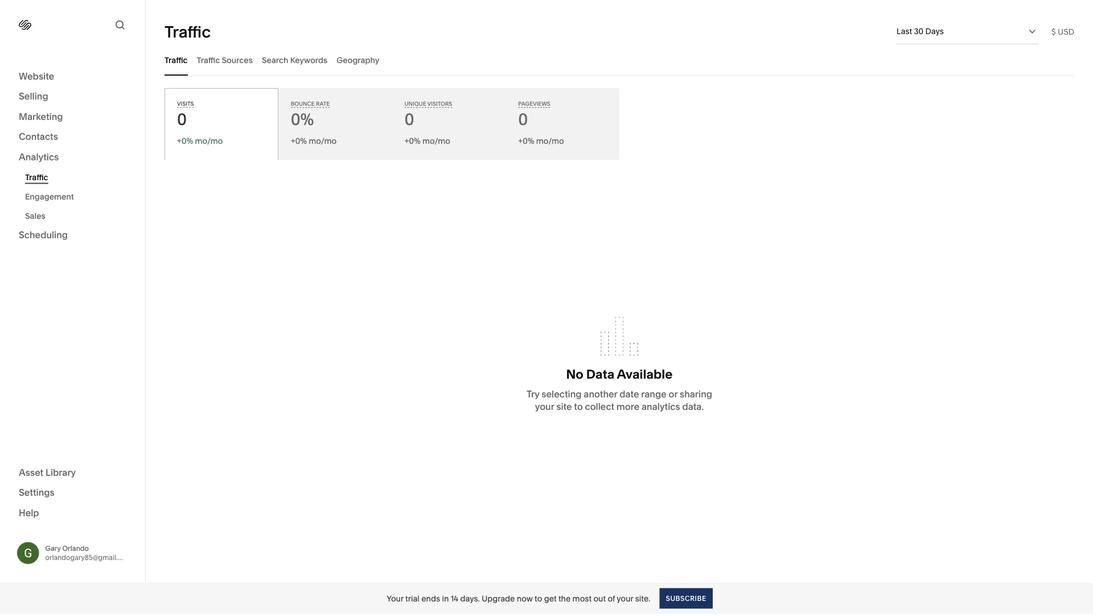 Task type: locate. For each thing, give the bounding box(es) containing it.
traffic inside button
[[197, 55, 220, 65]]

analytics link
[[19, 151, 126, 164]]

website link
[[19, 70, 126, 83]]

0 down pageviews
[[518, 110, 528, 129]]

days
[[926, 26, 944, 36]]

0 for visits 0 0% mo/mo
[[177, 110, 187, 129]]

traffic down analytics
[[25, 173, 48, 182]]

data
[[586, 367, 615, 382]]

0% inside bounce rate 0%
[[291, 110, 314, 129]]

out
[[594, 594, 606, 604]]

scheduling link
[[19, 229, 126, 243]]

0%
[[291, 110, 314, 129], [182, 136, 193, 146], [295, 136, 307, 146], [409, 136, 421, 146], [523, 136, 534, 146]]

range
[[641, 389, 667, 400]]

0% down bounce rate 0%
[[295, 136, 307, 146]]

0
[[177, 110, 187, 129], [405, 110, 414, 129], [518, 110, 528, 129]]

subscribe button
[[660, 589, 713, 610]]

or
[[669, 389, 678, 400]]

upgrade
[[482, 594, 515, 604]]

unique
[[405, 100, 426, 107]]

gary
[[45, 545, 61, 553]]

traffic up visits
[[165, 55, 188, 65]]

1 vertical spatial your
[[617, 594, 633, 604]]

geography
[[337, 55, 379, 65]]

marketing
[[19, 111, 63, 122]]

try
[[527, 389, 540, 400]]

1 horizontal spatial to
[[574, 402, 583, 413]]

your down "try"
[[535, 402, 554, 413]]

2 0 from the left
[[405, 110, 414, 129]]

1 mo/mo from the left
[[195, 136, 223, 146]]

sharing
[[680, 389, 712, 400]]

0 horizontal spatial to
[[535, 594, 542, 604]]

pageviews 0 0% mo/mo
[[518, 100, 564, 146]]

engagement
[[25, 192, 74, 202]]

orlando
[[62, 545, 89, 553]]

search keywords button
[[262, 44, 328, 76]]

0% down unique
[[409, 136, 421, 146]]

days.
[[460, 594, 480, 604]]

4 mo/mo from the left
[[536, 136, 564, 146]]

analytics
[[642, 402, 680, 413]]

0 vertical spatial to
[[574, 402, 583, 413]]

bounce
[[291, 100, 315, 107]]

search
[[262, 55, 288, 65]]

0% down visits
[[182, 136, 193, 146]]

pageviews
[[518, 100, 550, 107]]

your trial ends in 14 days. upgrade now to get the most out of your site.
[[387, 594, 651, 604]]

library
[[46, 467, 76, 479]]

try selecting another date range or sharing your site to collect more analytics data.
[[527, 389, 712, 413]]

0 inside pageviews 0 0% mo/mo
[[518, 110, 528, 129]]

0 down unique
[[405, 110, 414, 129]]

traffic sources
[[197, 55, 253, 65]]

3 mo/mo from the left
[[423, 136, 450, 146]]

0% down pageviews
[[523, 136, 534, 146]]

0% for bounce rate 0%
[[291, 110, 314, 129]]

subscribe
[[666, 595, 706, 603]]

your inside try selecting another date range or sharing your site to collect more analytics data.
[[535, 402, 554, 413]]

in
[[442, 594, 449, 604]]

rate
[[316, 100, 330, 107]]

14
[[451, 594, 458, 604]]

0 horizontal spatial your
[[535, 402, 554, 413]]

to left "get"
[[535, 594, 542, 604]]

0% mo/mo
[[295, 136, 337, 146]]

3 0 from the left
[[518, 110, 528, 129]]

visitors
[[427, 100, 452, 107]]

asset library link
[[19, 467, 126, 480]]

tab list
[[165, 44, 1074, 76]]

2 horizontal spatial 0
[[518, 110, 528, 129]]

0 horizontal spatial 0
[[177, 110, 187, 129]]

1 horizontal spatial 0
[[405, 110, 414, 129]]

0% inside pageviews 0 0% mo/mo
[[523, 136, 534, 146]]

no data available
[[566, 367, 673, 382]]

0 inside visits 0 0% mo/mo
[[177, 110, 187, 129]]

to right "site"
[[574, 402, 583, 413]]

most
[[573, 594, 592, 604]]

last
[[897, 26, 912, 36]]

your
[[535, 402, 554, 413], [617, 594, 633, 604]]

more
[[617, 402, 640, 413]]

unique visitors 0 0% mo/mo
[[405, 100, 452, 146]]

0 vertical spatial your
[[535, 402, 554, 413]]

mo/mo inside visits 0 0% mo/mo
[[195, 136, 223, 146]]

to
[[574, 402, 583, 413], [535, 594, 542, 604]]

geography button
[[337, 44, 379, 76]]

asset library
[[19, 467, 76, 479]]

ends
[[421, 594, 440, 604]]

0% inside visits 0 0% mo/mo
[[182, 136, 193, 146]]

site
[[556, 402, 572, 413]]

1 0 from the left
[[177, 110, 187, 129]]

mo/mo
[[195, 136, 223, 146], [309, 136, 337, 146], [423, 136, 450, 146], [536, 136, 564, 146]]

usd
[[1058, 27, 1074, 36]]

traffic link
[[25, 168, 133, 187]]

0% down bounce on the top of the page
[[291, 110, 314, 129]]

the
[[559, 594, 571, 604]]

marketing link
[[19, 110, 126, 124]]

0 down visits
[[177, 110, 187, 129]]

visits 0 0% mo/mo
[[177, 100, 223, 146]]

your right of on the bottom right of the page
[[617, 594, 633, 604]]

traffic
[[165, 22, 211, 41], [165, 55, 188, 65], [197, 55, 220, 65], [25, 173, 48, 182]]

sales
[[25, 211, 45, 221]]

traffic left the sources
[[197, 55, 220, 65]]



Task type: describe. For each thing, give the bounding box(es) containing it.
0 inside unique visitors 0 0% mo/mo
[[405, 110, 414, 129]]

mo/mo inside unique visitors 0 0% mo/mo
[[423, 136, 450, 146]]

bounce rate 0%
[[291, 100, 330, 129]]

selecting
[[542, 389, 582, 400]]

scheduling
[[19, 230, 68, 241]]

0 for pageviews 0 0% mo/mo
[[518, 110, 528, 129]]

now
[[517, 594, 533, 604]]

data.
[[682, 402, 704, 413]]

1 horizontal spatial your
[[617, 594, 633, 604]]

selling link
[[19, 90, 126, 104]]

settings
[[19, 488, 55, 499]]

gary orlando orlandogary85@gmail.com
[[45, 545, 132, 562]]

no
[[566, 367, 584, 382]]

last 30 days
[[897, 26, 944, 36]]

to inside try selecting another date range or sharing your site to collect more analytics data.
[[574, 402, 583, 413]]

0% for visits 0 0% mo/mo
[[182, 136, 193, 146]]

orlandogary85@gmail.com
[[45, 554, 132, 562]]

30
[[914, 26, 924, 36]]

2 mo/mo from the left
[[309, 136, 337, 146]]

engagement link
[[25, 187, 133, 206]]

contacts
[[19, 131, 58, 142]]

your
[[387, 594, 404, 604]]

another
[[584, 389, 617, 400]]

1 vertical spatial to
[[535, 594, 542, 604]]

0% inside unique visitors 0 0% mo/mo
[[409, 136, 421, 146]]

search keywords
[[262, 55, 328, 65]]

get
[[544, 594, 557, 604]]

traffic sources button
[[197, 44, 253, 76]]

last 30 days button
[[897, 19, 1039, 44]]

$ usd
[[1052, 27, 1074, 36]]

$
[[1052, 27, 1056, 36]]

visits
[[177, 100, 194, 107]]

asset
[[19, 467, 43, 479]]

selling
[[19, 91, 48, 102]]

trial
[[405, 594, 420, 604]]

collect
[[585, 402, 615, 413]]

0% for pageviews 0 0% mo/mo
[[523, 136, 534, 146]]

date
[[620, 389, 639, 400]]

traffic up traffic button
[[165, 22, 211, 41]]

help link
[[19, 507, 39, 520]]

sales link
[[25, 206, 133, 226]]

analytics
[[19, 151, 59, 163]]

sources
[[222, 55, 253, 65]]

settings link
[[19, 487, 126, 501]]

available
[[617, 367, 673, 382]]

traffic button
[[165, 44, 188, 76]]

tab list containing traffic
[[165, 44, 1074, 76]]

keywords
[[290, 55, 328, 65]]

website
[[19, 71, 54, 82]]

site.
[[635, 594, 651, 604]]

of
[[608, 594, 615, 604]]

contacts link
[[19, 131, 126, 144]]

help
[[19, 508, 39, 519]]

mo/mo inside pageviews 0 0% mo/mo
[[536, 136, 564, 146]]



Task type: vqa. For each thing, say whether or not it's contained in the screenshot.
Add Product button
no



